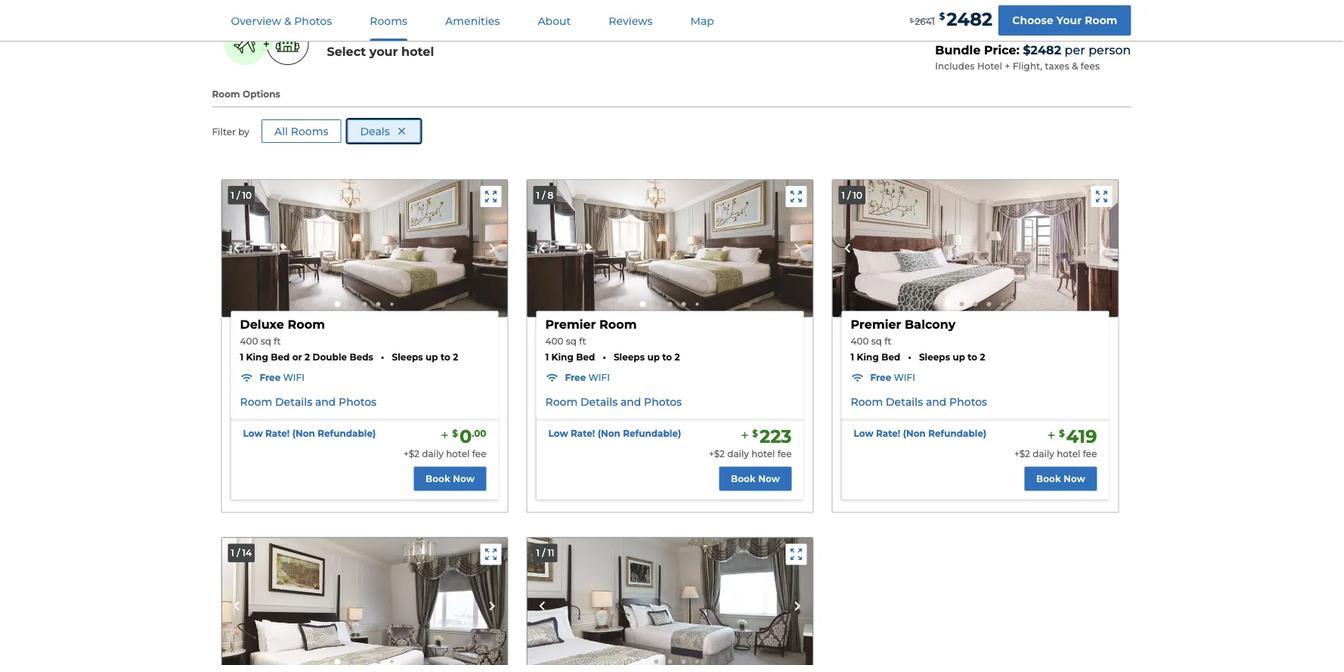 Task type: locate. For each thing, give the bounding box(es) containing it.
3 room details and photos from the left
[[851, 396, 987, 409]]

1 400 from the left
[[240, 336, 258, 347]]

book now down the $ 223
[[731, 473, 780, 484]]

2 up from the left
[[647, 352, 660, 363]]

0 horizontal spatial low rate! (non refundable) button
[[243, 428, 376, 441]]

book for 223
[[731, 473, 756, 484]]

up
[[426, 352, 438, 363], [647, 352, 660, 363], [953, 352, 965, 363]]

4 2 from the left
[[980, 352, 985, 363]]

2 free wifi from the left
[[565, 373, 610, 384]]

3 2 from the left
[[675, 352, 680, 363]]

1 10 from the left
[[242, 190, 252, 201]]

2 horizontal spatial free
[[870, 373, 891, 384]]

bed
[[271, 352, 290, 363]]

2 horizontal spatial (non
[[903, 429, 926, 440]]

overview & photos
[[231, 14, 332, 27]]

book now down the '$ 419'
[[1036, 473, 1085, 484]]

room details and photos button
[[240, 395, 376, 410], [545, 395, 682, 410], [851, 395, 987, 410]]

2 +$2 from the left
[[709, 449, 725, 460]]

2 horizontal spatial free wifi
[[870, 373, 915, 384]]

rooms up "save"
[[370, 14, 407, 27]]

go to image #5 image for 419
[[1001, 303, 1004, 306]]

3 rate! from the left
[[876, 429, 900, 440]]

book now
[[426, 473, 475, 484], [731, 473, 780, 484], [1036, 473, 1085, 484]]

filter by amenity region
[[212, 120, 427, 155]]

2 horizontal spatial low rate! (non refundable) button
[[854, 428, 987, 441]]

& left fees
[[1072, 61, 1078, 72]]

go to image #5 image
[[390, 303, 393, 306], [696, 303, 699, 306], [1001, 303, 1004, 306], [390, 661, 393, 664], [696, 661, 699, 664]]

go to image #5 image for 223
[[696, 303, 699, 306]]

photo carousel region
[[222, 180, 508, 317], [527, 180, 813, 317], [833, 180, 1118, 317], [222, 538, 508, 665], [527, 538, 813, 665]]

1 +$2 daily hotel fee from the left
[[404, 449, 486, 460]]

2 horizontal spatial room details and photos button
[[851, 395, 987, 410]]

$ inside the $ 223
[[752, 428, 758, 439]]

3 low rate! (non refundable) button from the left
[[854, 428, 987, 441]]

flight,
[[1013, 61, 1042, 72]]

2 daily from the left
[[727, 449, 749, 460]]

up inside premier balcony 400 sq ft 1 king bed   •   sleeps up to 2
[[953, 352, 965, 363]]

1 vertical spatial rooms
[[291, 125, 328, 138]]

2 for 419
[[980, 352, 985, 363]]

1 horizontal spatial room details and photos
[[545, 396, 682, 409]]

1 horizontal spatial low rate! (non refundable) button
[[548, 428, 681, 441]]

1 horizontal spatial book now
[[731, 473, 780, 484]]

room inside premier room 400 sq ft 1 king bed   •   sleeps up to 2
[[599, 317, 637, 332]]

1 low rate! (non refundable) button from the left
[[243, 428, 376, 441]]

3 400 from the left
[[851, 336, 869, 347]]

to inside deluxe room 400 sq ft 1 king bed or 2 double beds   •   sleeps up to 2
[[441, 352, 450, 363]]

1 premier from the left
[[545, 317, 596, 332]]

2 for 223
[[675, 352, 680, 363]]

(non
[[292, 429, 315, 440], [598, 429, 620, 440], [903, 429, 926, 440]]

0 horizontal spatial rate!
[[265, 429, 290, 440]]

save
[[379, 28, 400, 37]]

wifi down or
[[283, 373, 305, 384]]

11
[[548, 548, 554, 559]]

$ left 223
[[752, 428, 758, 439]]

0 horizontal spatial low rate! (non refundable)
[[243, 429, 376, 440]]

1 horizontal spatial rate!
[[571, 429, 595, 440]]

/
[[237, 190, 240, 201], [542, 190, 545, 201], [847, 190, 851, 201], [237, 548, 240, 559], [542, 548, 545, 559]]

$ inside $ 0 . 00
[[452, 428, 458, 439]]

0 horizontal spatial premier
[[545, 317, 596, 332]]

room
[[1085, 14, 1118, 27], [212, 89, 240, 100], [288, 317, 325, 332], [599, 317, 637, 332], [240, 396, 272, 409], [545, 396, 578, 409], [851, 396, 883, 409]]

about
[[538, 14, 571, 27]]

2 horizontal spatial sq
[[871, 336, 882, 347]]

includes
[[935, 61, 975, 72]]

bundle
[[333, 28, 368, 37], [935, 43, 981, 57]]

$ inside the '$ 419'
[[1059, 428, 1065, 439]]

sq inside premier room 400 sq ft 1 king bed   •   sleeps up to 2
[[566, 336, 577, 347]]

2 book now from the left
[[731, 473, 780, 484]]

0 horizontal spatial book now button
[[414, 467, 486, 491]]

2 horizontal spatial ft
[[885, 336, 891, 347]]

0 vertical spatial +
[[263, 37, 270, 52]]

+$2 daily hotel fee down the '$ 419'
[[1014, 449, 1097, 460]]

0 horizontal spatial free wifi
[[260, 373, 305, 384]]

1 vertical spatial bundle
[[935, 43, 981, 57]]

1 +$2 from the left
[[404, 449, 420, 460]]

room details and photos button down premier room 400 sq ft 1 king bed   •   sleeps up to 2
[[545, 395, 682, 410]]

2 low rate! (non refundable) from the left
[[548, 429, 681, 440]]

2 free from the left
[[565, 373, 586, 384]]

1 (non from the left
[[292, 429, 315, 440]]

go to image #1 image
[[334, 301, 341, 307], [640, 301, 646, 307], [945, 301, 951, 307], [334, 659, 341, 665], [640, 659, 646, 665]]

free down bed
[[260, 373, 281, 384]]

2 horizontal spatial +$2 daily hotel fee
[[1014, 449, 1097, 460]]

photos inside button
[[294, 14, 332, 27]]

1 daily from the left
[[422, 449, 444, 460]]

1 horizontal spatial up
[[647, 352, 660, 363]]

2 to from the left
[[662, 352, 672, 363]]

rate! for 0
[[265, 429, 290, 440]]

$ right 2641
[[939, 11, 945, 22]]

2 horizontal spatial details
[[886, 396, 923, 409]]

0 horizontal spatial book now
[[426, 473, 475, 484]]

2 horizontal spatial to
[[968, 352, 978, 363]]

2 horizontal spatial low
[[854, 429, 874, 440]]

bundle up select
[[333, 28, 368, 37]]

go to image #3 image
[[362, 302, 367, 307], [668, 302, 672, 307], [973, 302, 978, 307], [362, 660, 367, 665], [668, 660, 672, 665]]

to inside premier balcony 400 sq ft 1 king bed   •   sleeps up to 2
[[968, 352, 978, 363]]

to
[[441, 352, 450, 363], [662, 352, 672, 363], [968, 352, 978, 363]]

premier
[[545, 317, 596, 332], [851, 317, 901, 332]]

bundle inside bundle & save select your hotel
[[333, 28, 368, 37]]

1 horizontal spatial premier
[[851, 317, 901, 332]]

bundle inside bundle price: $2482 per person includes hotel + flight, taxes & fees
[[935, 43, 981, 57]]

+
[[263, 37, 270, 52], [1005, 61, 1010, 72]]

2 horizontal spatial fee
[[1083, 449, 1097, 460]]

0 vertical spatial &
[[284, 14, 291, 27]]

1 room details and photos from the left
[[240, 396, 376, 409]]

0 horizontal spatial refundable)
[[318, 429, 376, 440]]

$ left 419
[[1059, 428, 1065, 439]]

1 / 14
[[231, 548, 252, 559]]

1 horizontal spatial low
[[548, 429, 568, 440]]

wifi down premier room 400 sq ft 1 king bed   •   sleeps up to 2
[[588, 373, 610, 384]]

hotel down the 0
[[446, 449, 470, 460]]

details down premier room 400 sq ft 1 king bed   •   sleeps up to 2
[[581, 396, 618, 409]]

reviews button
[[591, 1, 671, 41]]

2 horizontal spatial book now button
[[1025, 467, 1097, 491]]

2 book from the left
[[731, 473, 756, 484]]

1 horizontal spatial daily
[[727, 449, 749, 460]]

400 for 0
[[240, 336, 258, 347]]

& left "save"
[[370, 28, 376, 37]]

0 vertical spatial bundle
[[333, 28, 368, 37]]

2 inside premier balcony 400 sq ft 1 king bed   •   sleeps up to 2
[[980, 352, 985, 363]]

and down double
[[315, 396, 336, 409]]

3 to from the left
[[968, 352, 978, 363]]

room details and photos button down premier balcony 400 sq ft 1 king bed   •   sleeps up to 2
[[851, 395, 987, 410]]

$ left 2641
[[910, 17, 913, 24]]

ft inside premier balcony 400 sq ft 1 king bed   •   sleeps up to 2
[[885, 336, 891, 347]]

reviews
[[609, 14, 653, 27]]

3 sq from the left
[[871, 336, 882, 347]]

to inside premier room 400 sq ft 1 king bed   •   sleeps up to 2
[[662, 352, 672, 363]]

2 sq from the left
[[566, 336, 577, 347]]

2 horizontal spatial wifi
[[894, 373, 915, 384]]

premier inside premier room 400 sq ft 1 king bed   •   sleeps up to 2
[[545, 317, 596, 332]]

fee for 223
[[778, 449, 792, 460]]

+$2
[[404, 449, 420, 460], [709, 449, 725, 460], [1014, 449, 1030, 460]]

2 details from the left
[[581, 396, 618, 409]]

& inside bundle price: $2482 per person includes hotel + flight, taxes & fees
[[1072, 61, 1078, 72]]

room details and photos down or
[[240, 396, 376, 409]]

free wifi down premier room 400 sq ft 1 king bed   •   sleeps up to 2
[[565, 373, 610, 384]]

+$2 daily hotel fee down the 0
[[404, 449, 486, 460]]

2 horizontal spatial refundable)
[[928, 429, 987, 440]]

go to image #2 image for 419
[[960, 302, 964, 307]]

& inside bundle & save select your hotel
[[370, 28, 376, 37]]

low
[[243, 429, 263, 440], [548, 429, 568, 440], [854, 429, 874, 440]]

400
[[240, 336, 258, 347], [545, 336, 564, 347], [851, 336, 869, 347]]

0 horizontal spatial book
[[426, 473, 450, 484]]

1 horizontal spatial free wifi
[[565, 373, 610, 384]]

book now button down the 0
[[414, 467, 486, 491]]

hotel inside bundle & save select your hotel
[[401, 45, 434, 59]]

image #1 image for 0
[[222, 180, 508, 317]]

1 horizontal spatial (non
[[598, 429, 620, 440]]

wifi down premier balcony 400 sq ft 1 king bed   •   sleeps up to 2
[[894, 373, 915, 384]]

&
[[284, 14, 291, 27], [370, 28, 376, 37], [1072, 61, 1078, 72]]

now down the $ 223
[[758, 473, 780, 484]]

1 free wifi from the left
[[260, 373, 305, 384]]

0 horizontal spatial daily
[[422, 449, 444, 460]]

book for 419
[[1036, 473, 1061, 484]]

hotel for 419
[[1057, 449, 1080, 460]]

1 now from the left
[[453, 473, 475, 484]]

2 2 from the left
[[453, 352, 458, 363]]

hotel down the '$ 419'
[[1057, 449, 1080, 460]]

1 horizontal spatial book
[[731, 473, 756, 484]]

0 horizontal spatial king
[[246, 352, 268, 363]]

premier inside premier balcony 400 sq ft 1 king bed   •   sleeps up to 2
[[851, 317, 901, 332]]

hotel down the $ 223
[[751, 449, 775, 460]]

low for 0
[[243, 429, 263, 440]]

$ for 2641
[[910, 17, 913, 24]]

2 book now button from the left
[[719, 467, 792, 491]]

sq for 0
[[261, 336, 271, 347]]

rooms
[[370, 14, 407, 27], [291, 125, 328, 138]]

king
[[246, 352, 268, 363], [551, 352, 574, 363], [857, 352, 879, 363]]

3 up from the left
[[953, 352, 965, 363]]

3 low from the left
[[854, 429, 874, 440]]

+$2 daily hotel fee down the $ 223
[[709, 449, 792, 460]]

1 horizontal spatial fee
[[778, 449, 792, 460]]

fee down 419
[[1083, 449, 1097, 460]]

2 king from the left
[[551, 352, 574, 363]]

+ down overview
[[263, 37, 270, 52]]

1 horizontal spatial +
[[1005, 61, 1010, 72]]

ft for 0
[[274, 336, 281, 347]]

premier balcony 400 sq ft 1 king bed   •   sleeps up to 2
[[851, 317, 985, 363]]

1 details from the left
[[275, 396, 312, 409]]

hotel
[[401, 45, 434, 59], [446, 449, 470, 460], [751, 449, 775, 460], [1057, 449, 1080, 460]]

3 king from the left
[[857, 352, 879, 363]]

room details and photos for 223
[[545, 396, 682, 409]]

choose your room
[[1012, 14, 1118, 27]]

1
[[231, 190, 234, 201], [536, 190, 540, 201], [842, 190, 845, 201], [240, 352, 244, 363], [545, 352, 549, 363], [851, 352, 854, 363], [231, 548, 234, 559], [536, 548, 540, 559]]

2 and from the left
[[620, 396, 641, 409]]

1 horizontal spatial 1 / 10
[[842, 190, 863, 201]]

1 2 from the left
[[305, 352, 310, 363]]

ft inside premier room 400 sq ft 1 king bed   •   sleeps up to 2
[[579, 336, 586, 347]]

image #1 image for 223
[[527, 180, 813, 317]]

free down premier room 400 sq ft 1 king bed   •   sleeps up to 2
[[565, 373, 586, 384]]

book now button
[[414, 467, 486, 491], [719, 467, 792, 491], [1025, 467, 1097, 491]]

room details and photos button for 419
[[851, 395, 987, 410]]

1 horizontal spatial bundle
[[935, 43, 981, 57]]

0 horizontal spatial 10
[[242, 190, 252, 201]]

rooms right all
[[291, 125, 328, 138]]

1 to from the left
[[441, 352, 450, 363]]

2 10 from the left
[[853, 190, 863, 201]]

sq inside deluxe room 400 sq ft 1 king bed or 2 double beds   •   sleeps up to 2
[[261, 336, 271, 347]]

free down premier balcony 400 sq ft 1 king bed   •   sleeps up to 2
[[870, 373, 891, 384]]

fee down 223
[[778, 449, 792, 460]]

3 free wifi from the left
[[870, 373, 915, 384]]

rate!
[[265, 429, 290, 440], [571, 429, 595, 440], [876, 429, 900, 440]]

3 free from the left
[[870, 373, 891, 384]]

2 horizontal spatial rate!
[[876, 429, 900, 440]]

room inside button
[[1085, 14, 1118, 27]]

2 400 from the left
[[545, 336, 564, 347]]

refundable) for 0
[[318, 429, 376, 440]]

1 horizontal spatial refundable)
[[623, 429, 681, 440]]

ft inside deluxe room 400 sq ft 1 king bed or 2 double beds   •   sleeps up to 2
[[274, 336, 281, 347]]

400 inside premier balcony 400 sq ft 1 king bed   •   sleeps up to 2
[[851, 336, 869, 347]]

details for 419
[[886, 396, 923, 409]]

book now button for 0
[[414, 467, 486, 491]]

1 refundable) from the left
[[318, 429, 376, 440]]

2 refundable) from the left
[[623, 429, 681, 440]]

now down the 0
[[453, 473, 475, 484]]

rooms inside filter by amenity region
[[291, 125, 328, 138]]

2 horizontal spatial up
[[953, 352, 965, 363]]

+ down price:
[[1005, 61, 1010, 72]]

1 horizontal spatial +$2 daily hotel fee
[[709, 449, 792, 460]]

3 +$2 from the left
[[1014, 449, 1030, 460]]

photos for 419
[[949, 396, 987, 409]]

1 sq from the left
[[261, 336, 271, 347]]

now for 223
[[758, 473, 780, 484]]

2 low from the left
[[548, 429, 568, 440]]

low rate! (non refundable)
[[243, 429, 376, 440], [548, 429, 681, 440], [854, 429, 987, 440]]

3 daily from the left
[[1033, 449, 1054, 460]]

book now for 0
[[426, 473, 475, 484]]

1 horizontal spatial to
[[662, 352, 672, 363]]

$ for 419
[[1059, 428, 1065, 439]]

1 horizontal spatial &
[[370, 28, 376, 37]]

$ left the 0
[[452, 428, 458, 439]]

+$2 for 223
[[709, 449, 725, 460]]

1 ft from the left
[[274, 336, 281, 347]]

go to image #1 image for 419
[[945, 301, 951, 307]]

1 up from the left
[[426, 352, 438, 363]]

1 horizontal spatial 10
[[853, 190, 863, 201]]

2 now from the left
[[758, 473, 780, 484]]

0 horizontal spatial up
[[426, 352, 438, 363]]

$ for 0
[[452, 428, 458, 439]]

2 1 / 10 from the left
[[842, 190, 863, 201]]

3 fee from the left
[[1083, 449, 1097, 460]]

0 horizontal spatial details
[[275, 396, 312, 409]]

0 horizontal spatial 400
[[240, 336, 258, 347]]

go to image #4 image for 0
[[376, 302, 381, 307]]

.
[[472, 428, 474, 439]]

and down premier room 400 sq ft 1 king bed   •   sleeps up to 2
[[620, 396, 641, 409]]

details down or
[[275, 396, 312, 409]]

now for 0
[[453, 473, 475, 484]]

1 horizontal spatial wifi
[[588, 373, 610, 384]]

all rooms button
[[261, 120, 341, 143]]

go to image #2 image
[[349, 302, 353, 307], [654, 302, 659, 307], [960, 302, 964, 307], [349, 660, 353, 665], [654, 660, 659, 665]]

tab list
[[212, 0, 733, 41]]

1 horizontal spatial +$2
[[709, 449, 725, 460]]

1 horizontal spatial details
[[581, 396, 618, 409]]

0 horizontal spatial low
[[243, 429, 263, 440]]

low for 419
[[854, 429, 874, 440]]

sq inside premier balcony 400 sq ft 1 king bed   •   sleeps up to 2
[[871, 336, 882, 347]]

& right overview
[[284, 14, 291, 27]]

1 horizontal spatial and
[[620, 396, 641, 409]]

low rate! (non refundable) button
[[243, 428, 376, 441], [548, 428, 681, 441], [854, 428, 987, 441]]

1 horizontal spatial sq
[[566, 336, 577, 347]]

/ for 223
[[542, 190, 545, 201]]

photos
[[294, 14, 332, 27], [339, 396, 376, 409], [644, 396, 682, 409], [949, 396, 987, 409]]

0 horizontal spatial rooms
[[291, 125, 328, 138]]

3 wifi from the left
[[894, 373, 915, 384]]

0 horizontal spatial ft
[[274, 336, 281, 347]]

1 book now from the left
[[426, 473, 475, 484]]

hotel
[[977, 61, 1002, 72]]

0 horizontal spatial (non
[[292, 429, 315, 440]]

0 horizontal spatial fee
[[472, 449, 486, 460]]

2 horizontal spatial daily
[[1033, 449, 1054, 460]]

free wifi
[[260, 373, 305, 384], [565, 373, 610, 384], [870, 373, 915, 384]]

2 horizontal spatial book now
[[1036, 473, 1085, 484]]

free wifi down premier balcony 400 sq ft 1 king bed   •   sleeps up to 2
[[870, 373, 915, 384]]

1 book now button from the left
[[414, 467, 486, 491]]

image #1 image
[[222, 180, 508, 317], [527, 180, 813, 317], [833, 180, 1118, 317], [222, 538, 508, 665], [527, 538, 813, 665]]

book now for 419
[[1036, 473, 1085, 484]]

overview
[[231, 14, 281, 27]]

2 horizontal spatial book
[[1036, 473, 1061, 484]]

ft
[[274, 336, 281, 347], [579, 336, 586, 347], [885, 336, 891, 347]]

king inside deluxe room 400 sq ft 1 king bed or 2 double beds   •   sleeps up to 2
[[246, 352, 268, 363]]

2 horizontal spatial &
[[1072, 61, 1078, 72]]

1 and from the left
[[315, 396, 336, 409]]

3 and from the left
[[926, 396, 947, 409]]

2 low rate! (non refundable) button from the left
[[548, 428, 681, 441]]

fee down $ 0 . 00
[[472, 449, 486, 460]]

1 1 / 10 from the left
[[231, 190, 252, 201]]

free for 419
[[870, 373, 891, 384]]

free for 0
[[260, 373, 281, 384]]

3 ft from the left
[[885, 336, 891, 347]]

2 horizontal spatial +$2
[[1014, 449, 1030, 460]]

2 inside premier room 400 sq ft 1 king bed   •   sleeps up to 2
[[675, 352, 680, 363]]

1 horizontal spatial king
[[551, 352, 574, 363]]

wifi
[[283, 373, 305, 384], [588, 373, 610, 384], [894, 373, 915, 384]]

3 now from the left
[[1064, 473, 1085, 484]]

1 horizontal spatial 400
[[545, 336, 564, 347]]

1 vertical spatial &
[[370, 28, 376, 37]]

0 horizontal spatial bundle
[[333, 28, 368, 37]]

1 king from the left
[[246, 352, 268, 363]]

+$2 for 419
[[1014, 449, 1030, 460]]

3 refundable) from the left
[[928, 429, 987, 440]]

book now for 223
[[731, 473, 780, 484]]

1 low rate! (non refundable) from the left
[[243, 429, 376, 440]]

room inside deluxe room 400 sq ft 1 king bed or 2 double beds   •   sleeps up to 2
[[288, 317, 325, 332]]

room details and photos down premier balcony 400 sq ft 1 king bed   •   sleeps up to 2
[[851, 396, 987, 409]]

now down the '$ 419'
[[1064, 473, 1085, 484]]

1 low from the left
[[243, 429, 263, 440]]

0 horizontal spatial to
[[441, 352, 450, 363]]

2 horizontal spatial now
[[1064, 473, 1085, 484]]

3 +$2 daily hotel fee from the left
[[1014, 449, 1097, 460]]

go to image #1 image for 0
[[334, 301, 341, 307]]

1 horizontal spatial ft
[[579, 336, 586, 347]]

deluxe
[[240, 317, 284, 332]]

0 horizontal spatial now
[[453, 473, 475, 484]]

hotel right your
[[401, 45, 434, 59]]

1 room details and photos button from the left
[[240, 395, 376, 410]]

2 +$2 daily hotel fee from the left
[[709, 449, 792, 460]]

3 details from the left
[[886, 396, 923, 409]]

room details and photos button down or
[[240, 395, 376, 410]]

2 ft from the left
[[579, 336, 586, 347]]

photo carousel region for 223
[[527, 180, 813, 317]]

king inside premier room 400 sq ft 1 king bed   •   sleeps up to 2
[[551, 352, 574, 363]]

$2482
[[1023, 43, 1061, 57]]

0 horizontal spatial &
[[284, 14, 291, 27]]

ft for 419
[[885, 336, 891, 347]]

3 (non from the left
[[903, 429, 926, 440]]

book now button down the '$ 419'
[[1025, 467, 1097, 491]]

and down premier balcony 400 sq ft 1 king bed   •   sleeps up to 2
[[926, 396, 947, 409]]

1 horizontal spatial free
[[565, 373, 586, 384]]

400 inside deluxe room 400 sq ft 1 king bed or 2 double beds   •   sleeps up to 2
[[240, 336, 258, 347]]

up inside premier room 400 sq ft 1 king bed   •   sleeps up to 2
[[647, 352, 660, 363]]

low rate! (non refundable) for 419
[[854, 429, 987, 440]]

3 book now from the left
[[1036, 473, 1085, 484]]

2 premier from the left
[[851, 317, 901, 332]]

2 horizontal spatial room details and photos
[[851, 396, 987, 409]]

00
[[474, 428, 486, 439]]

400 inside premier room 400 sq ft 1 king bed   •   sleeps up to 2
[[545, 336, 564, 347]]

3 book now button from the left
[[1025, 467, 1097, 491]]

king inside premier balcony 400 sq ft 1 king bed   •   sleeps up to 2
[[857, 352, 879, 363]]

& inside button
[[284, 14, 291, 27]]

1 / 11
[[536, 548, 554, 559]]

daily for 0
[[422, 449, 444, 460]]

1 inside premier room 400 sq ft 1 king bed   •   sleeps up to 2
[[545, 352, 549, 363]]

1 wifi from the left
[[283, 373, 305, 384]]

photos for 0
[[339, 396, 376, 409]]

0 horizontal spatial 1 / 10
[[231, 190, 252, 201]]

2 wifi from the left
[[588, 373, 610, 384]]

0 horizontal spatial +$2
[[404, 449, 420, 460]]

0 horizontal spatial and
[[315, 396, 336, 409]]

now
[[453, 473, 475, 484], [758, 473, 780, 484], [1064, 473, 1085, 484]]

2 room details and photos from the left
[[545, 396, 682, 409]]

2 fee from the left
[[778, 449, 792, 460]]

go to image #2 image for 223
[[654, 302, 659, 307]]

and
[[315, 396, 336, 409], [620, 396, 641, 409], [926, 396, 947, 409]]

free
[[260, 373, 281, 384], [565, 373, 586, 384], [870, 373, 891, 384]]

3 room details and photos button from the left
[[851, 395, 987, 410]]

2
[[305, 352, 310, 363], [453, 352, 458, 363], [675, 352, 680, 363], [980, 352, 985, 363]]

details
[[275, 396, 312, 409], [581, 396, 618, 409], [886, 396, 923, 409]]

room details and photos
[[240, 396, 376, 409], [545, 396, 682, 409], [851, 396, 987, 409]]

bundle price: $2482 per person includes hotel + flight, taxes & fees
[[935, 43, 1131, 72]]

1 horizontal spatial low rate! (non refundable)
[[548, 429, 681, 440]]

amenities
[[445, 14, 500, 27]]

1 fee from the left
[[472, 449, 486, 460]]

room details and photos down premier room 400 sq ft 1 king bed   •   sleeps up to 2
[[545, 396, 682, 409]]

2641
[[915, 16, 935, 27]]

2 horizontal spatial king
[[857, 352, 879, 363]]

1 vertical spatial +
[[1005, 61, 1010, 72]]

book
[[426, 473, 450, 484], [731, 473, 756, 484], [1036, 473, 1061, 484]]

1 inside premier balcony 400 sq ft 1 king bed   •   sleeps up to 2
[[851, 352, 854, 363]]

go to image #4 image
[[376, 302, 381, 307], [681, 302, 686, 307], [987, 302, 991, 307], [376, 660, 381, 665], [681, 660, 686, 665]]

room details and photos for 419
[[851, 396, 987, 409]]

$ 223
[[752, 426, 792, 448]]

book now button for 223
[[719, 467, 792, 491]]

refundable)
[[318, 429, 376, 440], [623, 429, 681, 440], [928, 429, 987, 440]]

10
[[242, 190, 252, 201], [853, 190, 863, 201]]

sq for 223
[[566, 336, 577, 347]]

book now button down the $ 223
[[719, 467, 792, 491]]

2 horizontal spatial low rate! (non refundable)
[[854, 429, 987, 440]]

+$2 daily hotel fee
[[404, 449, 486, 460], [709, 449, 792, 460], [1014, 449, 1097, 460]]

0 horizontal spatial room details and photos
[[240, 396, 376, 409]]

daily
[[422, 449, 444, 460], [727, 449, 749, 460], [1033, 449, 1054, 460]]

options
[[243, 89, 280, 100]]

taxes
[[1045, 61, 1069, 72]]

0 horizontal spatial free
[[260, 373, 281, 384]]

0 horizontal spatial +$2 daily hotel fee
[[404, 449, 486, 460]]

$ 0 . 00
[[452, 426, 486, 448]]

now for 419
[[1064, 473, 1085, 484]]

free wifi down bed
[[260, 373, 305, 384]]

0 vertical spatial rooms
[[370, 14, 407, 27]]

1 horizontal spatial room details and photos button
[[545, 395, 682, 410]]

/ for 0
[[237, 190, 240, 201]]

bundle up includes
[[935, 43, 981, 57]]

3 book from the left
[[1036, 473, 1061, 484]]

wifi for 223
[[588, 373, 610, 384]]

1 rate! from the left
[[265, 429, 290, 440]]

2 (non from the left
[[598, 429, 620, 440]]

2 horizontal spatial 400
[[851, 336, 869, 347]]

+$2 daily hotel fee for 419
[[1014, 449, 1097, 460]]

2 rate! from the left
[[571, 429, 595, 440]]

1 horizontal spatial book now button
[[719, 467, 792, 491]]

223
[[760, 426, 792, 448]]

fee
[[472, 449, 486, 460], [778, 449, 792, 460], [1083, 449, 1097, 460]]

3 low rate! (non refundable) from the left
[[854, 429, 987, 440]]

book now down the 0
[[426, 473, 475, 484]]

daily for 419
[[1033, 449, 1054, 460]]

1 free from the left
[[260, 373, 281, 384]]

overview & photos button
[[213, 1, 350, 41]]

2 horizontal spatial and
[[926, 396, 947, 409]]

1 / 10
[[231, 190, 252, 201], [842, 190, 863, 201]]

0 horizontal spatial sq
[[261, 336, 271, 347]]

2 room details and photos button from the left
[[545, 395, 682, 410]]

rate! for 419
[[876, 429, 900, 440]]

details down premier balcony 400 sq ft 1 king bed   •   sleeps up to 2
[[886, 396, 923, 409]]

selected. click to remove filter image
[[396, 125, 408, 137]]

1 book from the left
[[426, 473, 450, 484]]



Task type: describe. For each thing, give the bounding box(es) containing it.
go to image #3 image for 0
[[362, 302, 367, 307]]

map
[[691, 14, 714, 27]]

2482
[[947, 8, 993, 30]]

go to image #3 image for 419
[[973, 302, 978, 307]]

free for 223
[[565, 373, 586, 384]]

wifi for 419
[[894, 373, 915, 384]]

/ for 419
[[847, 190, 851, 201]]

400 for 223
[[545, 336, 564, 347]]

go to image #4 image for 419
[[987, 302, 991, 307]]

hotel for 0
[[446, 449, 470, 460]]

your
[[369, 45, 398, 59]]

choose
[[1012, 14, 1054, 27]]

low rate! (non refundable) button for 223
[[548, 428, 681, 441]]

1 / 10 for 419
[[842, 190, 863, 201]]

by
[[238, 127, 249, 138]]

1 inside deluxe room 400 sq ft 1 king bed or 2 double beds   •   sleeps up to 2
[[240, 352, 244, 363]]

go to image #1 image for 223
[[640, 301, 646, 307]]

1 horizontal spatial rooms
[[370, 14, 407, 27]]

hotel for 223
[[751, 449, 775, 460]]

details for 223
[[581, 396, 618, 409]]

400 for 419
[[851, 336, 869, 347]]

fee for 419
[[1083, 449, 1097, 460]]

details for 0
[[275, 396, 312, 409]]

go to image #2 image for 0
[[349, 302, 353, 307]]

room options
[[212, 89, 280, 100]]

room details and photos for 0
[[240, 396, 376, 409]]

up for 223
[[647, 352, 660, 363]]

ft for 223
[[579, 336, 586, 347]]

premier room 400 sq ft 1 king bed   •   sleeps up to 2
[[545, 317, 680, 363]]

8
[[548, 190, 554, 201]]

person
[[1089, 43, 1131, 57]]

to for 419
[[968, 352, 978, 363]]

per
[[1065, 43, 1085, 57]]

$ 419
[[1059, 426, 1097, 448]]

king for 0
[[246, 352, 268, 363]]

all rooms
[[274, 125, 328, 138]]

$ 2641 $ 2482
[[910, 8, 993, 30]]

bundle for &
[[333, 28, 368, 37]]

rate! for 223
[[571, 429, 595, 440]]

low for 223
[[548, 429, 568, 440]]

low rate! (non refundable) for 0
[[243, 429, 376, 440]]

book now button for 419
[[1025, 467, 1097, 491]]

or
[[292, 352, 302, 363]]

room details and photos button for 223
[[545, 395, 682, 410]]

and for 0
[[315, 396, 336, 409]]

refundable) for 419
[[928, 429, 987, 440]]

deluxe room 400 sq ft 1 king bed or 2 double beds   •   sleeps up to 2
[[240, 317, 458, 363]]

1 / 8
[[536, 190, 554, 201]]

(non for 223
[[598, 429, 620, 440]]

your
[[1057, 14, 1082, 27]]

photo carousel region for 419
[[833, 180, 1118, 317]]

go to image #3 image for 223
[[668, 302, 672, 307]]

low rate! (non refundable) button for 419
[[854, 428, 987, 441]]

and for 223
[[620, 396, 641, 409]]

wifi for 0
[[283, 373, 305, 384]]

up for 419
[[953, 352, 965, 363]]

image #1 image for 419
[[833, 180, 1118, 317]]

daily for 223
[[727, 449, 749, 460]]

room details and photos button for 0
[[240, 395, 376, 410]]

price:
[[984, 43, 1020, 57]]

bundle & save select your hotel
[[327, 28, 434, 59]]

rooms button
[[352, 1, 426, 41]]

sq for 419
[[871, 336, 882, 347]]

up inside deluxe room 400 sq ft 1 king bed or 2 double beds   •   sleeps up to 2
[[426, 352, 438, 363]]

+$2 daily hotel fee for 0
[[404, 449, 486, 460]]

+ inside bundle price: $2482 per person includes hotel + flight, taxes & fees
[[1005, 61, 1010, 72]]

tab list containing overview & photos
[[212, 0, 733, 41]]

about button
[[520, 1, 589, 41]]

select
[[327, 45, 366, 59]]

deals
[[360, 125, 390, 138]]

all
[[274, 125, 288, 138]]

0 horizontal spatial +
[[263, 37, 270, 52]]

map button
[[672, 1, 732, 41]]

amenities button
[[427, 1, 518, 41]]

filter by
[[212, 127, 249, 138]]

photo carousel region for 0
[[222, 180, 508, 317]]

refundable) for 223
[[623, 429, 681, 440]]

free wifi for 419
[[870, 373, 915, 384]]

choose your room button
[[999, 5, 1131, 36]]

king for 419
[[857, 352, 879, 363]]

(non for 419
[[903, 429, 926, 440]]

filter
[[212, 127, 236, 138]]

premier for 419
[[851, 317, 901, 332]]

$ for 223
[[752, 428, 758, 439]]

& for bundle
[[370, 28, 376, 37]]

10 for 0
[[242, 190, 252, 201]]

premier for 223
[[545, 317, 596, 332]]

1 / 10 for 0
[[231, 190, 252, 201]]

+$2 daily hotel fee for 223
[[709, 449, 792, 460]]

14
[[242, 548, 252, 559]]

2 for 0
[[305, 352, 310, 363]]

bundle for price:
[[935, 43, 981, 57]]

photos for 223
[[644, 396, 682, 409]]

go to image #4 image for 223
[[681, 302, 686, 307]]

free wifi for 223
[[565, 373, 610, 384]]

double
[[313, 352, 347, 363]]

+$2 for 0
[[404, 449, 420, 460]]

balcony
[[905, 317, 956, 332]]

419
[[1066, 426, 1097, 448]]

deals button
[[347, 120, 421, 143]]

king for 223
[[551, 352, 574, 363]]

low rate! (non refundable) for 223
[[548, 429, 681, 440]]

fee for 0
[[472, 449, 486, 460]]

and for 419
[[926, 396, 947, 409]]

book for 0
[[426, 473, 450, 484]]

10 for 419
[[853, 190, 863, 201]]

fees
[[1081, 61, 1100, 72]]

(non for 0
[[292, 429, 315, 440]]

0
[[460, 426, 472, 448]]



Task type: vqa. For each thing, say whether or not it's contained in the screenshot.
FLIGHT to the top
no



